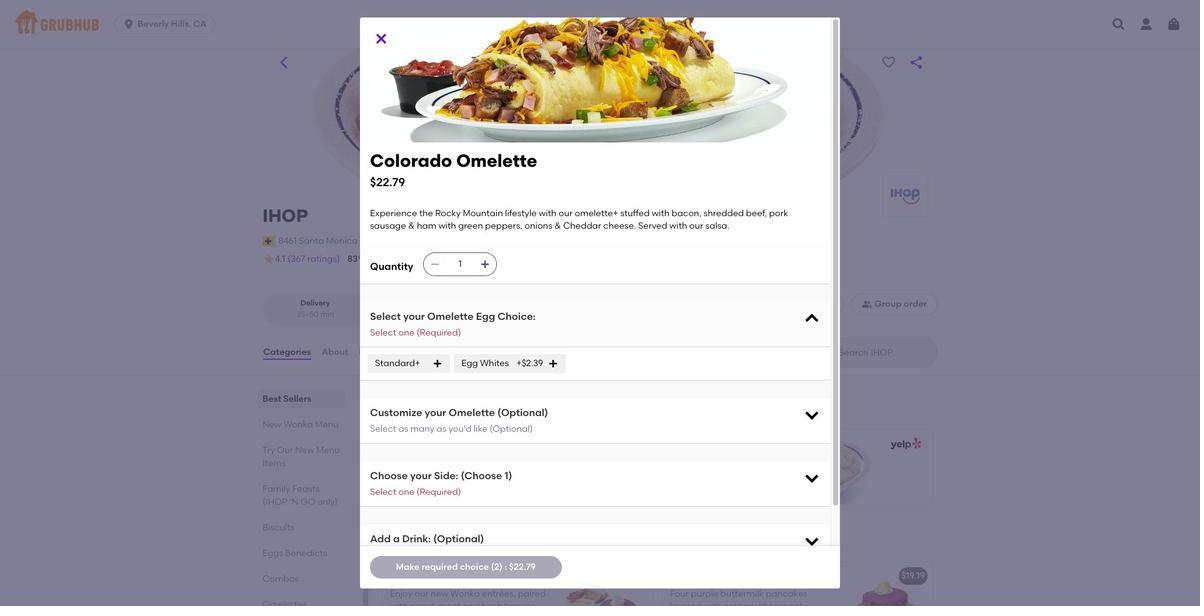 Task type: vqa. For each thing, say whether or not it's contained in the screenshot.
top (Required)
yes



Task type: locate. For each thing, give the bounding box(es) containing it.
1 vertical spatial one
[[399, 487, 415, 498]]

wonka up the required
[[413, 534, 459, 549]]

colorado inside colorado omelette $22.79
[[370, 150, 452, 171]]

hash
[[482, 601, 503, 607]]

1 horizontal spatial new wonka menu
[[380, 534, 498, 549]]

1 horizontal spatial our
[[559, 208, 573, 219]]

min down delivery
[[321, 310, 334, 319]]

colorado up the
[[370, 150, 452, 171]]

$22.79 up experience
[[370, 175, 405, 189]]

share icon image
[[909, 55, 924, 70]]

new up the make
[[380, 534, 410, 549]]

subscription pass image
[[263, 236, 275, 246]]

+ inside colorado omelette $22.79 +
[[419, 479, 424, 489]]

Search IHOP search field
[[838, 347, 934, 359]]

1 horizontal spatial best
[[380, 391, 409, 406]]

our up 'cheddar'
[[559, 208, 573, 219]]

with down the rocky
[[439, 221, 456, 231]]

min inside delivery 35–50 min
[[321, 310, 334, 319]]

as down on
[[437, 424, 447, 434]]

0 vertical spatial new wonka menu
[[263, 420, 339, 430]]

switch location
[[384, 236, 449, 246]]

eggs*,
[[410, 601, 436, 607]]

0 vertical spatial +
[[419, 479, 424, 489]]

best inside best sellers most ordered on grubhub
[[380, 391, 409, 406]]

1 vertical spatial new
[[295, 445, 314, 456]]

1 vertical spatial colorado
[[392, 464, 433, 474]]

one inside select your omelette egg choice: select one (required)
[[399, 328, 415, 338]]

1 horizontal spatial sellers
[[412, 391, 456, 406]]

$22.79 right :
[[509, 562, 536, 573]]

0 horizontal spatial +
[[419, 479, 424, 489]]

min inside the pickup 2.2 mi • 10–20 min
[[443, 310, 457, 319]]

layered
[[670, 601, 702, 607]]

:
[[505, 562, 507, 573]]

1 vertical spatial our
[[690, 221, 704, 231]]

your
[[403, 311, 425, 323], [425, 407, 446, 419], [410, 470, 432, 482]]

2 horizontal spatial our
[[690, 221, 704, 231]]

new up try
[[263, 420, 282, 430]]

4 select from the top
[[370, 487, 397, 498]]

2 vertical spatial our
[[415, 589, 429, 599]]

pancakes
[[779, 571, 821, 582]]

(optional) up make required choice (2) : $22.79
[[433, 533, 484, 545]]

as down customize
[[399, 424, 409, 434]]

1 vertical spatial wonka
[[413, 534, 459, 549]]

+
[[419, 479, 424, 489], [642, 571, 647, 582]]

with down "bacon,"
[[670, 221, 688, 231]]

egg inside select your omelette egg choice: select one (required)
[[476, 311, 495, 323]]

1 vertical spatial (optional)
[[490, 424, 533, 434]]

select down most
[[370, 424, 397, 434]]

select left mi
[[370, 311, 401, 323]]

0 horizontal spatial &
[[408, 221, 415, 231]]

1 wonka's from the left
[[390, 571, 427, 582]]

menu up choice
[[462, 534, 498, 549]]

main navigation navigation
[[0, 0, 1201, 49]]

your inside choose your side:  (choose 1) select one (required)
[[410, 470, 432, 482]]

the
[[419, 208, 433, 219]]

1 vertical spatial new wonka menu
[[380, 534, 498, 549]]

omelette inside colorado omelette $22.79
[[456, 150, 537, 171]]

your inside customize your omelette (optional) select as many as you'd like (optional)
[[425, 407, 446, 419]]

colorado for colorado omelette $22.79 +
[[392, 464, 433, 474]]

(choose
[[461, 470, 502, 482]]

choose
[[370, 470, 408, 482]]

0 horizontal spatial new wonka menu
[[263, 420, 339, 430]]

0 horizontal spatial best
[[263, 394, 281, 405]]

wonka's up enjoy
[[390, 571, 427, 582]]

(ihop
[[263, 497, 288, 508]]

biscuits
[[263, 523, 295, 533]]

omelette inside colorado omelette $22.79 +
[[435, 464, 475, 474]]

2 (required) from the top
[[417, 487, 461, 498]]

steak
[[701, 464, 726, 474]]

omelette down you'd on the bottom left
[[435, 464, 475, 474]]

choose your side:  (choose 1) select one (required)
[[370, 470, 512, 498]]

1 vertical spatial (required)
[[417, 487, 461, 498]]

salsa.
[[706, 221, 730, 231]]

2 vertical spatial wonka
[[451, 589, 480, 599]]

our
[[559, 208, 573, 219], [690, 221, 704, 231], [415, 589, 429, 599]]

make required choice (2) : $22.79
[[396, 562, 536, 573]]

about
[[322, 347, 348, 358]]

& left ham
[[408, 221, 415, 231]]

items
[[263, 458, 286, 469]]

2 wonka's from the left
[[670, 571, 707, 582]]

combos down eggs
[[263, 574, 299, 585]]

egg left whites
[[462, 358, 478, 369]]

0 vertical spatial (required)
[[417, 328, 461, 338]]

Input item quantity number field
[[447, 254, 474, 276]]

2 $19.19 from the left
[[902, 571, 925, 582]]

1 one from the top
[[399, 328, 415, 338]]

colorado left side: at bottom
[[392, 464, 433, 474]]

best up customize
[[380, 391, 409, 406]]

sirloin steak tips button
[[663, 430, 933, 505]]

0 horizontal spatial min
[[321, 310, 334, 319]]

$22.79 left side: at bottom
[[392, 479, 419, 489]]

a
[[393, 533, 400, 545]]

1 min from the left
[[321, 310, 334, 319]]

required
[[422, 562, 458, 573]]

2 as from the left
[[437, 424, 447, 434]]

lifestyle
[[505, 208, 537, 219]]

select up reviews
[[370, 328, 397, 338]]

wonka down best sellers
[[284, 420, 313, 430]]

0 vertical spatial colorado
[[370, 150, 452, 171]]

ihop logo image
[[884, 173, 928, 216]]

ihop
[[263, 205, 308, 226]]

1)
[[505, 470, 512, 482]]

creamy
[[724, 601, 756, 607]]

2 & from the left
[[555, 221, 561, 231]]

sellers down "categories" button
[[283, 394, 311, 405]]

omelette down pickup
[[427, 311, 474, 323]]

mi
[[404, 310, 413, 319]]

1 (required) from the top
[[417, 328, 461, 338]]

one down choose
[[399, 487, 415, 498]]

one
[[399, 328, 415, 338], [399, 487, 415, 498]]

enjoy our new wonka entrées, paired with eggs*, meat and hash browns.
[[390, 589, 546, 607]]

menu up try our new menu items
[[315, 420, 339, 430]]

1 horizontal spatial +
[[642, 571, 647, 582]]

ham
[[417, 221, 437, 231]]

•
[[416, 310, 419, 319]]

pork
[[769, 208, 789, 219]]

sellers inside best sellers most ordered on grubhub
[[412, 391, 456, 406]]

1 vertical spatial +
[[642, 571, 647, 582]]

omelette up like
[[449, 407, 495, 419]]

omelette up mountain
[[456, 150, 537, 171]]

your for choose
[[410, 470, 432, 482]]

svg image
[[374, 31, 389, 46], [804, 310, 821, 328], [548, 359, 558, 369], [804, 407, 821, 424], [804, 533, 821, 550]]

with down purple
[[704, 601, 722, 607]]

meat
[[438, 601, 461, 607]]

standard+
[[375, 358, 420, 369]]

(required) inside select your omelette egg choice: select one (required)
[[417, 328, 461, 338]]

paired
[[518, 589, 546, 599]]

0 vertical spatial $22.79
[[370, 175, 405, 189]]

our down "bacon,"
[[690, 221, 704, 231]]

(optional) right like
[[490, 424, 533, 434]]

wonka inside enjoy our new wonka entrées, paired with eggs*, meat and hash browns.
[[451, 589, 480, 599]]

3 select from the top
[[370, 424, 397, 434]]

0 horizontal spatial as
[[399, 424, 409, 434]]

most
[[380, 408, 401, 419]]

about button
[[321, 330, 349, 375]]

1 horizontal spatial yelp image
[[889, 439, 922, 450]]

shredded
[[704, 208, 744, 219]]

feasts
[[292, 484, 320, 495]]

new
[[431, 589, 448, 599]]

sellers for best sellers
[[283, 394, 311, 405]]

new right our in the bottom left of the page
[[295, 445, 314, 456]]

$22.79 inside colorado omelette $22.79
[[370, 175, 405, 189]]

0 horizontal spatial wonka's
[[390, 571, 427, 582]]

1 horizontal spatial &
[[555, 221, 561, 231]]

ratings)
[[307, 254, 340, 264]]

caret left icon image
[[276, 55, 291, 70]]

colorado omelette $22.79
[[370, 150, 537, 189]]

wonka up and
[[451, 589, 480, 599]]

bacon,
[[672, 208, 702, 219]]

wonka's for four
[[670, 571, 707, 582]]

combos
[[429, 571, 465, 582], [263, 574, 299, 585]]

switch location button
[[383, 234, 450, 248]]

eggs benedicts
[[263, 548, 327, 559]]

0 vertical spatial (optional)
[[498, 407, 548, 419]]

2 vertical spatial $22.79
[[509, 562, 536, 573]]

1 vertical spatial menu
[[316, 445, 340, 456]]

2 one from the top
[[399, 487, 415, 498]]

(367
[[288, 254, 305, 264]]

santa
[[299, 236, 324, 246]]

0 vertical spatial egg
[[476, 311, 495, 323]]

ordered
[[403, 408, 437, 419]]

best down "categories" button
[[263, 394, 281, 405]]

2 vertical spatial your
[[410, 470, 432, 482]]

1 $19.19 from the left
[[619, 571, 642, 582]]

0 vertical spatial your
[[403, 311, 425, 323]]

your up the many
[[425, 407, 446, 419]]

select down choose
[[370, 487, 397, 498]]

0 horizontal spatial yelp image
[[608, 439, 642, 450]]

1 vertical spatial $22.79
[[392, 479, 419, 489]]

people icon image
[[863, 300, 873, 310]]

1 horizontal spatial new
[[295, 445, 314, 456]]

1 horizontal spatial min
[[443, 310, 457, 319]]

(optional) down +$2.39
[[498, 407, 548, 419]]

& right onions
[[555, 221, 561, 231]]

1 vertical spatial your
[[425, 407, 446, 419]]

one for select
[[399, 328, 415, 338]]

wonka's combos
[[390, 571, 465, 582]]

stuffed
[[621, 208, 650, 219]]

select
[[370, 311, 401, 323], [370, 328, 397, 338], [370, 424, 397, 434], [370, 487, 397, 498]]

0 horizontal spatial our
[[415, 589, 429, 599]]

min
[[321, 310, 334, 319], [443, 310, 457, 319]]

&
[[408, 221, 415, 231], [555, 221, 561, 231]]

1 horizontal spatial wonka's
[[670, 571, 707, 582]]

0 horizontal spatial $19.19
[[619, 571, 642, 582]]

menu right our in the bottom left of the page
[[316, 445, 340, 456]]

select inside customize your omelette (optional) select as many as you'd like (optional)
[[370, 424, 397, 434]]

your inside select your omelette egg choice: select one (required)
[[403, 311, 425, 323]]

0 vertical spatial one
[[399, 328, 415, 338]]

0 horizontal spatial sellers
[[283, 394, 311, 405]]

$22.79 inside colorado omelette $22.79 +
[[392, 479, 419, 489]]

wonka's up four
[[670, 571, 707, 582]]

(required) down 10–20 at left bottom
[[417, 328, 461, 338]]

choice:
[[498, 311, 536, 323]]

combos up new
[[429, 571, 465, 582]]

one inside choose your side:  (choose 1) select one (required)
[[399, 487, 415, 498]]

wonka
[[284, 420, 313, 430], [413, 534, 459, 549], [451, 589, 480, 599]]

peppers,
[[485, 221, 523, 231]]

2 select from the top
[[370, 328, 397, 338]]

schedule button
[[771, 293, 844, 316]]

wonka's for enjoy
[[390, 571, 427, 582]]

save this restaurant image
[[882, 55, 897, 70]]

sellers up on
[[412, 391, 456, 406]]

rocky
[[435, 208, 461, 219]]

$19.19
[[619, 571, 642, 582], [902, 571, 925, 582]]

svg image
[[1112, 17, 1127, 32], [1167, 17, 1182, 32], [123, 18, 135, 31], [430, 260, 440, 270], [480, 260, 490, 270], [781, 300, 791, 310], [433, 359, 443, 369], [804, 470, 821, 487]]

colorado inside colorado omelette $22.79 +
[[392, 464, 433, 474]]

option group containing delivery 35–50 min
[[263, 293, 477, 325]]

cheese.
[[604, 221, 636, 231]]

(required) down side: at bottom
[[417, 487, 461, 498]]

1 yelp image from the left
[[608, 439, 642, 450]]

1 horizontal spatial as
[[437, 424, 447, 434]]

min right 10–20 at left bottom
[[443, 310, 457, 319]]

search icon image
[[819, 345, 834, 360]]

one down mi
[[399, 328, 415, 338]]

with
[[539, 208, 557, 219], [652, 208, 670, 219], [439, 221, 456, 231], [670, 221, 688, 231], [390, 601, 408, 607], [704, 601, 722, 607]]

2 vertical spatial (optional)
[[433, 533, 484, 545]]

experience the rocky mountain lifestyle with our omelette+ stuffed with bacon, shredded beef, pork sausage & ham with green peppers, onions & cheddar cheese. served with our salsa.
[[370, 208, 791, 231]]

0 vertical spatial new
[[263, 420, 282, 430]]

your left side: at bottom
[[410, 470, 432, 482]]

(optional) for customize your omelette (optional) select as many as you'd like (optional)
[[498, 407, 548, 419]]

2 min from the left
[[443, 310, 457, 319]]

wonka's perfectly purple pancakes - (full stack)
[[670, 571, 877, 582]]

with down enjoy
[[390, 601, 408, 607]]

your down pickup
[[403, 311, 425, 323]]

group order
[[875, 299, 927, 310]]

0 vertical spatial menu
[[315, 420, 339, 430]]

option group
[[263, 293, 477, 325]]

our up eggs*,
[[415, 589, 429, 599]]

$22.79 for colorado omelette $22.79 +
[[392, 479, 419, 489]]

2 yelp image from the left
[[889, 439, 922, 450]]

new wonka menu up the required
[[380, 534, 498, 549]]

1 vertical spatial egg
[[462, 358, 478, 369]]

$19.19 for $19.19 +
[[619, 571, 642, 582]]

2 vertical spatial new
[[380, 534, 410, 549]]

yelp image
[[608, 439, 642, 450], [889, 439, 922, 450]]

1 horizontal spatial $19.19
[[902, 571, 925, 582]]

svg image inside beverly hills, ca button
[[123, 18, 135, 31]]

as
[[399, 424, 409, 434], [437, 424, 447, 434]]

(required) inside choose your side:  (choose 1) select one (required)
[[417, 487, 461, 498]]

our
[[277, 445, 293, 456]]

mountain
[[463, 208, 503, 219]]

new wonka menu down best sellers
[[263, 420, 339, 430]]

egg left 'choice:'
[[476, 311, 495, 323]]

(required)
[[417, 328, 461, 338], [417, 487, 461, 498]]



Task type: describe. For each thing, give the bounding box(es) containing it.
-
[[823, 571, 827, 582]]

(optional) for add a drink: (optional)
[[433, 533, 484, 545]]

browns.
[[505, 601, 538, 607]]

and
[[463, 601, 480, 607]]

order
[[904, 299, 927, 310]]

four
[[670, 589, 689, 599]]

on
[[439, 408, 449, 419]]

8461 santa monica blvd
[[278, 236, 378, 246]]

(full
[[829, 571, 847, 582]]

pickup
[[412, 299, 437, 308]]

tips
[[728, 464, 745, 474]]

yelp image inside the sirloin steak tips button
[[889, 439, 922, 450]]

purple
[[749, 571, 777, 582]]

beef,
[[746, 208, 767, 219]]

add a drink: (optional)
[[370, 533, 484, 545]]

your for customize
[[425, 407, 446, 419]]

schedule
[[794, 299, 834, 310]]

pickup 2.2 mi • 10–20 min
[[392, 299, 457, 319]]

delivery 35–50 min
[[297, 299, 334, 319]]

star icon image
[[263, 253, 275, 266]]

stack)
[[849, 571, 877, 582]]

best for best sellers
[[263, 394, 281, 405]]

select your omelette egg choice: select one (required)
[[370, 311, 536, 338]]

your for select
[[403, 311, 425, 323]]

8461 santa monica blvd button
[[278, 234, 378, 248]]

with inside enjoy our new wonka entrées, paired with eggs*, meat and hash browns.
[[390, 601, 408, 607]]

food
[[391, 255, 408, 264]]

sellers for best sellers most ordered on grubhub
[[412, 391, 456, 406]]

with inside "four purple buttermilk pancakes layered with creamy cheesecak"
[[704, 601, 722, 607]]

switch
[[384, 236, 412, 246]]

with up onions
[[539, 208, 557, 219]]

1 as from the left
[[399, 424, 409, 434]]

good food
[[369, 255, 408, 264]]

eggs
[[263, 548, 283, 559]]

customize your omelette (optional) select as many as you'd like (optional)
[[370, 407, 548, 434]]

served
[[638, 221, 668, 231]]

(required) for side:
[[417, 487, 461, 498]]

many
[[411, 424, 435, 434]]

2 horizontal spatial new
[[380, 534, 410, 549]]

monica
[[326, 236, 358, 246]]

35–50
[[297, 310, 319, 319]]

grubhub
[[452, 408, 489, 419]]

choice
[[460, 562, 489, 573]]

0 vertical spatial our
[[559, 208, 573, 219]]

group order button
[[852, 293, 938, 316]]

buttermilk
[[721, 589, 764, 599]]

entrées,
[[482, 589, 516, 599]]

beverly hills, ca button
[[114, 14, 220, 34]]

customize
[[370, 407, 422, 419]]

side:
[[434, 470, 459, 482]]

good
[[369, 255, 389, 264]]

green
[[458, 221, 483, 231]]

perfectly
[[709, 571, 747, 582]]

87
[[418, 254, 428, 264]]

categories
[[263, 347, 311, 358]]

0 horizontal spatial new
[[263, 420, 282, 430]]

four purple buttermilk pancakes layered with creamy cheesecak
[[670, 589, 824, 607]]

on
[[438, 255, 449, 264]]

1 select from the top
[[370, 311, 401, 323]]

experience
[[370, 208, 417, 219]]

4.1
[[275, 254, 285, 265]]

try our new menu items
[[263, 445, 340, 469]]

$19.19 +
[[619, 571, 647, 582]]

location
[[414, 236, 449, 246]]

0 horizontal spatial combos
[[263, 574, 299, 585]]

wonka's combos image
[[559, 563, 653, 607]]

beverly hills, ca
[[138, 19, 207, 29]]

our inside enjoy our new wonka entrées, paired with eggs*, meat and hash browns.
[[415, 589, 429, 599]]

benedicts
[[285, 548, 327, 559]]

sausage
[[370, 221, 406, 231]]

83
[[348, 254, 358, 264]]

wonka's perfectly purple pancakes - (full stack) image
[[839, 563, 933, 607]]

best sellers
[[263, 394, 311, 405]]

go
[[301, 497, 315, 508]]

pancakes
[[766, 589, 808, 599]]

best for best sellers most ordered on grubhub
[[380, 391, 409, 406]]

1 & from the left
[[408, 221, 415, 231]]

try
[[263, 445, 275, 456]]

new inside try our new menu items
[[295, 445, 314, 456]]

you'd
[[449, 424, 472, 434]]

quantity
[[370, 261, 413, 273]]

delivery
[[301, 299, 330, 308]]

(2)
[[491, 562, 503, 573]]

svg image inside 'schedule' button
[[781, 300, 791, 310]]

omelette+
[[575, 208, 618, 219]]

$22.79 for colorado omelette $22.79
[[370, 175, 405, 189]]

2 vertical spatial menu
[[462, 534, 498, 549]]

0 vertical spatial wonka
[[284, 420, 313, 430]]

whites
[[480, 358, 509, 369]]

family
[[263, 484, 290, 495]]

select inside choose your side:  (choose 1) select one (required)
[[370, 487, 397, 498]]

colorado for colorado omelette $22.79
[[370, 150, 452, 171]]

(required) for omelette
[[417, 328, 461, 338]]

omelette inside select your omelette egg choice: select one (required)
[[427, 311, 474, 323]]

one for choose
[[399, 487, 415, 498]]

time
[[451, 255, 467, 264]]

make
[[396, 562, 420, 573]]

ca
[[193, 19, 207, 29]]

omelette inside customize your omelette (optional) select as many as you'd like (optional)
[[449, 407, 495, 419]]

10–20
[[421, 310, 442, 319]]

family feasts (ihop 'n go only)
[[263, 484, 338, 508]]

beverly
[[138, 19, 169, 29]]

with up served on the top of the page
[[652, 208, 670, 219]]

sirloin steak tips
[[672, 464, 745, 474]]

(367 ratings)
[[288, 254, 340, 264]]

'n
[[290, 497, 299, 508]]

like
[[474, 424, 488, 434]]

drink:
[[402, 533, 431, 545]]

purple
[[691, 589, 719, 599]]

$19.19 for $19.19
[[902, 571, 925, 582]]

1 horizontal spatial combos
[[429, 571, 465, 582]]

8461
[[278, 236, 297, 246]]

best sellers most ordered on grubhub
[[380, 391, 489, 419]]

menu inside try our new menu items
[[316, 445, 340, 456]]



